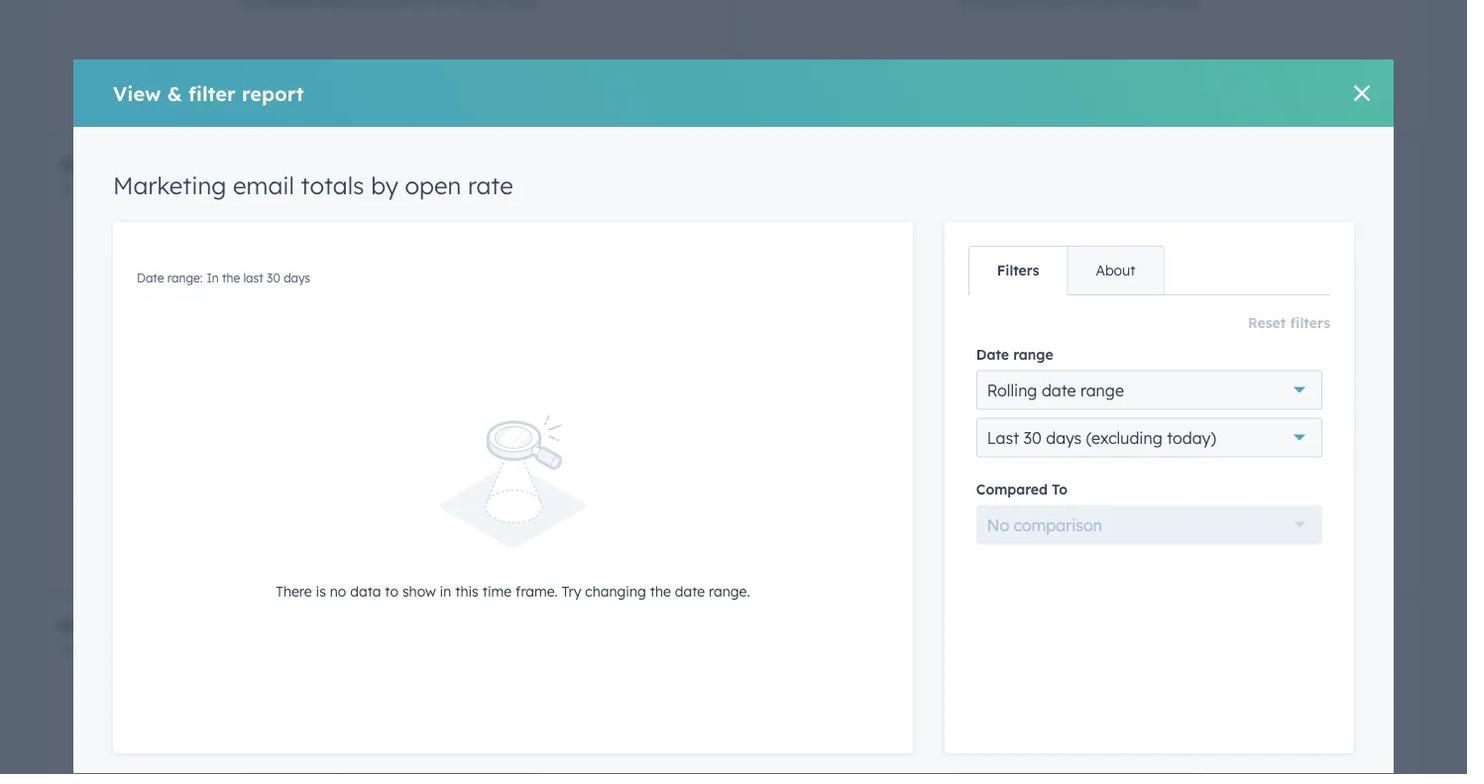 Task type: vqa. For each thing, say whether or not it's contained in the screenshot.
the middle the a
no



Task type: describe. For each thing, give the bounding box(es) containing it.
view for view & filter
[[645, 113, 674, 129]]

365
[[881, 642, 901, 657]]

range.
[[709, 583, 750, 600]]

new contact conversions from ads
[[751, 615, 1026, 635]]

ads
[[997, 615, 1026, 635]]

marketing email totals by open rate element
[[48, 141, 729, 592]]

data
[[350, 583, 381, 600]]

filters
[[1291, 314, 1331, 332]]

date range
[[977, 346, 1054, 363]]

last inside new contact conversions from ads 'element'
[[857, 642, 877, 657]]

frequency:
[[948, 642, 1009, 657]]

no comparison button
[[977, 505, 1323, 545]]

2 0 from the left
[[1286, 269, 1304, 304]]

in inside "dialog"
[[207, 271, 219, 286]]

report
[[242, 81, 304, 106]]

the inside "marketing email totals by open rate" element
[[145, 180, 163, 195]]

date inside the "ad clicks by social network" element
[[60, 642, 87, 657]]

in inside new contact conversions from ads 'element'
[[821, 642, 833, 657]]

by inside "dialog"
[[371, 171, 398, 200]]

social
[[159, 615, 205, 635]]

range: inside marketing email totals by open rate "dialog"
[[167, 271, 203, 286]]

open inside "dialog"
[[405, 171, 461, 200]]

range: inside "marketing email totals by open rate" element
[[90, 180, 125, 195]]

date range: in the last 30 days inside "marketing email totals by open rate" element
[[60, 180, 233, 195]]

rate inside "dialog"
[[468, 171, 513, 200]]

0 horizontal spatial totals
[[195, 154, 240, 174]]

from
[[954, 615, 992, 635]]

range inside rolling date range popup button
[[1081, 380, 1125, 400]]

days inside new contact conversions from ads 'element'
[[904, 642, 931, 657]]

date inside "marketing email totals by open rate" element
[[60, 180, 87, 195]]

1 horizontal spatial by
[[244, 154, 264, 174]]

& for view & filter report
[[167, 81, 182, 106]]

filters
[[998, 262, 1040, 279]]

filter for view & filter report
[[188, 81, 236, 106]]

there
[[276, 583, 312, 600]]

0 horizontal spatial open
[[269, 154, 308, 174]]

ad
[[60, 615, 81, 635]]

last 30 days (excluding today) button
[[977, 418, 1323, 458]]

last inside marketing email totals by open rate "dialog"
[[243, 271, 264, 286]]

rolling date range
[[988, 380, 1125, 400]]

view for view & filter report
[[113, 81, 161, 106]]

reset filters
[[1249, 314, 1331, 332]]

0 horizontal spatial in
[[129, 180, 142, 195]]

email sent, opened, and click totals by email send date element
[[739, 141, 1420, 592]]

marketing inside "dialog"
[[113, 171, 226, 200]]

0 horizontal spatial rate
[[313, 154, 346, 174]]

time
[[483, 583, 512, 600]]

no
[[330, 583, 346, 600]]

no
[[988, 515, 1010, 535]]

opened 0
[[1054, 249, 1105, 304]]

ad clicks by social network
[[60, 615, 275, 635]]

the inside new contact conversions from ads 'element'
[[836, 642, 854, 657]]



Task type: locate. For each thing, give the bounding box(es) containing it.
range:
[[90, 180, 125, 195], [167, 271, 203, 286], [90, 642, 125, 657]]

network
[[210, 615, 275, 635]]

& for view & filter
[[677, 113, 687, 129]]

1 horizontal spatial last
[[243, 271, 264, 286]]

reset filters button
[[1249, 311, 1331, 335]]

2 vertical spatial in
[[821, 642, 833, 657]]

in the last 365 days
[[821, 642, 931, 657]]

& inside marketing email totals by open rate "dialog"
[[167, 81, 182, 106]]

1 horizontal spatial open
[[405, 171, 461, 200]]

about
[[1096, 262, 1136, 279]]

2 vertical spatial range:
[[90, 642, 125, 657]]

filter
[[188, 81, 236, 106], [690, 113, 718, 129]]

1 vertical spatial last
[[243, 271, 264, 286]]

new contact conversions from ads element
[[739, 602, 1420, 775]]

date range: in the last 30 days
[[60, 180, 233, 195], [137, 271, 311, 286]]

view & filter report
[[113, 81, 304, 106]]

range up last 30 days (excluding today)
[[1081, 380, 1125, 400]]

clicks
[[85, 615, 129, 635]]

email down report
[[233, 171, 294, 200]]

0 vertical spatial 30
[[190, 180, 203, 195]]

2 horizontal spatial by
[[371, 171, 398, 200]]

1 0 button from the left
[[1070, 268, 1089, 305]]

range
[[1014, 346, 1054, 363], [1081, 380, 1125, 400]]

2 vertical spatial last
[[857, 642, 877, 657]]

0 vertical spatial date range: in the last 30 days
[[60, 180, 233, 195]]

0 horizontal spatial by
[[134, 615, 154, 635]]

1 horizontal spatial 0 button
[[1286, 268, 1304, 305]]

marketing email totals by open rate inside "dialog"
[[113, 171, 513, 200]]

last 30 days (excluding today)
[[988, 428, 1217, 448]]

1 vertical spatial range:
[[167, 271, 203, 286]]

marketing email totals by open rate
[[60, 154, 346, 174], [113, 171, 513, 200]]

1 horizontal spatial view
[[645, 113, 674, 129]]

contact
[[791, 615, 850, 635]]

rolling
[[988, 380, 1038, 400]]

1 horizontal spatial email
[[233, 171, 294, 200]]

in
[[440, 583, 452, 600]]

tab list containing filters
[[969, 246, 1165, 296]]

marketing
[[60, 154, 141, 174], [113, 171, 226, 200]]

1 horizontal spatial totals
[[301, 171, 364, 200]]

0 vertical spatial view
[[113, 81, 161, 106]]

0 button
[[1070, 268, 1089, 305], [1286, 268, 1304, 305]]

1 horizontal spatial &
[[677, 113, 687, 129]]

compared
[[977, 480, 1048, 498]]

is
[[316, 583, 326, 600]]

days inside "marketing email totals by open rate" element
[[206, 180, 233, 195]]

1 vertical spatial &
[[677, 113, 687, 129]]

30 inside "marketing email totals by open rate" element
[[190, 180, 203, 195]]

0 horizontal spatial view
[[113, 81, 161, 106]]

1 horizontal spatial range
[[1081, 380, 1125, 400]]

totals inside "dialog"
[[301, 171, 364, 200]]

1 vertical spatial 30
[[267, 271, 280, 286]]

0 vertical spatial range
[[1014, 346, 1054, 363]]

email
[[146, 154, 190, 174], [233, 171, 294, 200]]

view
[[113, 81, 161, 106], [645, 113, 674, 129]]

0 horizontal spatial 0 button
[[1070, 268, 1089, 305]]

1 vertical spatial view
[[645, 113, 674, 129]]

rate
[[313, 154, 346, 174], [468, 171, 513, 200]]

1 vertical spatial filter
[[690, 113, 718, 129]]

0 down the opened
[[1070, 269, 1089, 304]]

date inside popup button
[[1042, 380, 1077, 400]]

(excluding
[[1087, 428, 1163, 448]]

1 vertical spatial in
[[207, 271, 219, 286]]

1 horizontal spatial 30
[[267, 271, 280, 286]]

close image
[[1355, 85, 1371, 101]]

there is no data to show in this time frame. try changing the date range.
[[276, 583, 750, 600]]

0
[[1070, 269, 1089, 304], [1286, 269, 1304, 304]]

tab list inside marketing email totals by open rate "dialog"
[[969, 246, 1165, 296]]

to
[[385, 583, 399, 600]]

0 vertical spatial filter
[[188, 81, 236, 106]]

2 horizontal spatial last
[[857, 642, 877, 657]]

last inside "marketing email totals by open rate" element
[[166, 180, 186, 195]]

range up rolling at the right of the page
[[1014, 346, 1054, 363]]

30
[[190, 180, 203, 195], [267, 271, 280, 286], [1024, 428, 1042, 448]]

date left range.
[[675, 583, 705, 600]]

filters link
[[970, 247, 1068, 295]]

date
[[60, 180, 87, 195], [137, 271, 164, 286], [977, 346, 1010, 363], [60, 642, 87, 657]]

try
[[562, 583, 582, 600]]

0 horizontal spatial 30
[[190, 180, 203, 195]]

days
[[206, 180, 233, 195], [284, 271, 311, 286], [1047, 428, 1082, 448], [904, 642, 931, 657]]

0 horizontal spatial &
[[167, 81, 182, 106]]

range: inside the "ad clicks by social network" element
[[90, 642, 125, 657]]

0 button up reset filters
[[1286, 268, 1304, 305]]

1 horizontal spatial date
[[1042, 380, 1077, 400]]

compared to
[[977, 480, 1068, 498]]

1 vertical spatial date
[[675, 583, 705, 600]]

last
[[166, 180, 186, 195], [243, 271, 264, 286], [857, 642, 877, 657]]

&
[[167, 81, 182, 106], [677, 113, 687, 129]]

date right rolling at the right of the page
[[1042, 380, 1077, 400]]

30 inside popup button
[[1024, 428, 1042, 448]]

ad clicks by social network element
[[48, 602, 729, 775]]

0 horizontal spatial 0
[[1070, 269, 1089, 304]]

2 horizontal spatial 30
[[1024, 428, 1042, 448]]

reset
[[1249, 314, 1287, 332]]

0 horizontal spatial date
[[675, 583, 705, 600]]

0 vertical spatial &
[[167, 81, 182, 106]]

1 horizontal spatial 0
[[1286, 269, 1304, 304]]

date range: in the last 30 days inside marketing email totals by open rate "dialog"
[[137, 271, 311, 286]]

filter inside marketing email totals by open rate "dialog"
[[188, 81, 236, 106]]

view inside marketing email totals by open rate "dialog"
[[113, 81, 161, 106]]

frame.
[[516, 583, 558, 600]]

changing
[[585, 583, 646, 600]]

opened
[[1054, 249, 1105, 264]]

by
[[244, 154, 264, 174], [371, 171, 398, 200], [134, 615, 154, 635]]

rolling date range button
[[977, 370, 1323, 410]]

0 horizontal spatial email
[[146, 154, 190, 174]]

the
[[145, 180, 163, 195], [222, 271, 240, 286], [650, 583, 671, 600], [836, 642, 854, 657]]

about link
[[1068, 247, 1164, 295]]

no comparison
[[988, 515, 1103, 535]]

2 horizontal spatial in
[[821, 642, 833, 657]]

filter for view & filter
[[690, 113, 718, 129]]

in
[[129, 180, 142, 195], [207, 271, 219, 286], [821, 642, 833, 657]]

1 horizontal spatial filter
[[690, 113, 718, 129]]

2 0 button from the left
[[1286, 268, 1304, 305]]

open
[[269, 154, 308, 174], [405, 171, 461, 200]]

0 button down the opened
[[1070, 268, 1089, 305]]

0 horizontal spatial range
[[1014, 346, 1054, 363]]

tab list
[[969, 246, 1165, 296]]

1 horizontal spatial rate
[[468, 171, 513, 200]]

this
[[455, 583, 479, 600]]

conversions
[[855, 615, 950, 635]]

0 up reset filters
[[1286, 269, 1304, 304]]

1 0 from the left
[[1070, 269, 1089, 304]]

0 vertical spatial date
[[1042, 380, 1077, 400]]

email inside "dialog"
[[233, 171, 294, 200]]

0 vertical spatial in
[[129, 180, 142, 195]]

1 horizontal spatial in
[[207, 271, 219, 286]]

last
[[988, 428, 1020, 448]]

date
[[1042, 380, 1077, 400], [675, 583, 705, 600]]

comparison
[[1014, 515, 1103, 535]]

date range:
[[60, 642, 125, 657]]

0 inside opened 0
[[1070, 269, 1089, 304]]

0 horizontal spatial last
[[166, 180, 186, 195]]

2 vertical spatial 30
[[1024, 428, 1042, 448]]

1 vertical spatial date range: in the last 30 days
[[137, 271, 311, 286]]

totals
[[195, 154, 240, 174], [301, 171, 364, 200]]

0 vertical spatial last
[[166, 180, 186, 195]]

today)
[[1167, 428, 1217, 448]]

show
[[403, 583, 436, 600]]

to
[[1052, 480, 1068, 498]]

0 horizontal spatial filter
[[188, 81, 236, 106]]

0 vertical spatial range:
[[90, 180, 125, 195]]

days inside popup button
[[1047, 428, 1082, 448]]

view & filter
[[645, 113, 718, 129]]

1 vertical spatial range
[[1081, 380, 1125, 400]]

email down view & filter report
[[146, 154, 190, 174]]

new
[[751, 615, 786, 635]]

marketing email totals by open rate dialog
[[73, 60, 1394, 775]]



